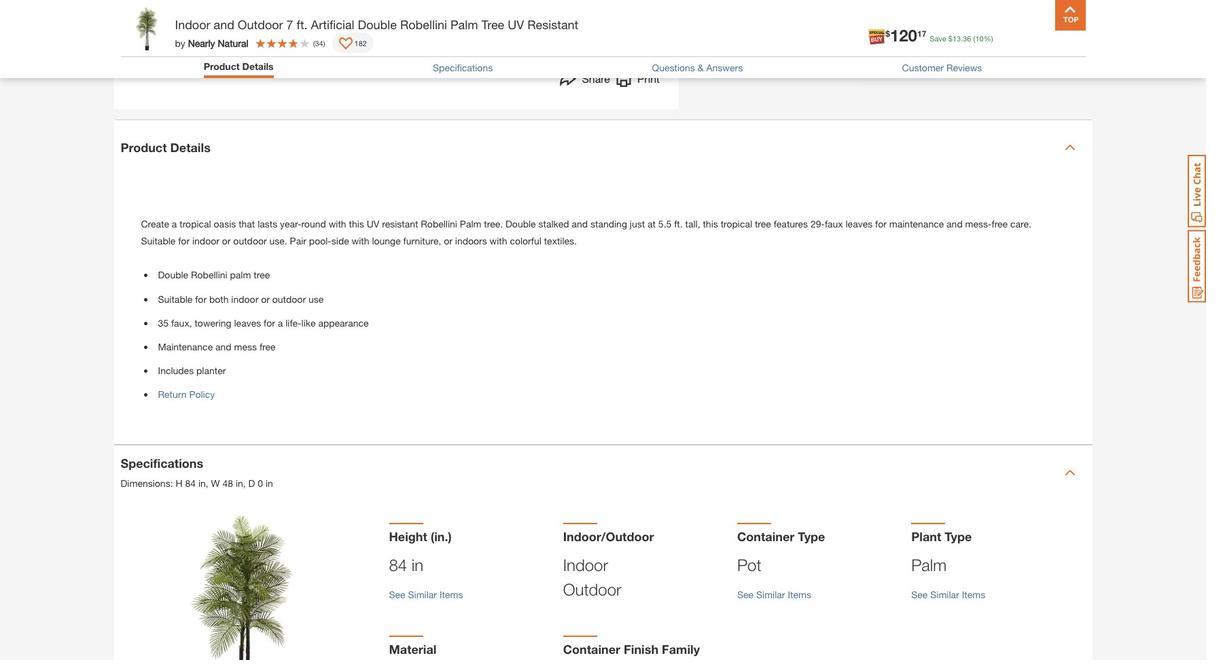 Task type: vqa. For each thing, say whether or not it's contained in the screenshot.
no
no



Task type: locate. For each thing, give the bounding box(es) containing it.
suitable
[[141, 235, 176, 247], [158, 293, 193, 305]]

0 horizontal spatial see
[[389, 589, 406, 601]]

return down save $ 13 . 36 ( 10 %)
[[948, 53, 976, 64]]

specifications
[[433, 62, 493, 73], [121, 456, 203, 471]]

suitable down create
[[141, 235, 176, 247]]

dimensions:
[[121, 478, 173, 490]]

0 horizontal spatial &
[[698, 62, 704, 73]]

0 vertical spatial specifications
[[433, 62, 493, 73]]

indoor and outdoor 7 ft. artificial double robellini palm tree uv resistant
[[175, 17, 579, 32]]

0 vertical spatial tree
[[755, 218, 772, 230]]

indoor inside indoor outdoor
[[563, 556, 609, 575]]

2 see similar items from the left
[[738, 589, 812, 601]]

see for palm
[[912, 589, 928, 601]]

1 vertical spatial robellini
[[421, 218, 458, 230]]

0 horizontal spatial details
[[170, 140, 211, 155]]

1 horizontal spatial ft.
[[675, 218, 683, 230]]

nearly
[[188, 37, 215, 49]]

policy down the "%)"
[[979, 53, 1005, 64]]

in right 0
[[266, 478, 273, 490]]

palm right to
[[451, 17, 478, 32]]

this up the side
[[349, 218, 364, 230]]

2 vertical spatial palm
[[912, 556, 947, 575]]

similar for 84 in
[[408, 589, 437, 601]]

$ inside $ 120 17
[[886, 28, 891, 38]]

182 button
[[332, 33, 374, 53]]

0 horizontal spatial type
[[798, 529, 826, 544]]

indoor/outdoor
[[563, 529, 654, 544]]

ft.
[[297, 17, 308, 32], [675, 218, 683, 230]]

0 horizontal spatial container
[[563, 642, 621, 657]]

see down 84 in
[[389, 589, 406, 601]]

0 vertical spatial product
[[204, 61, 240, 72]]

1 horizontal spatial (
[[974, 34, 976, 43]]

0 horizontal spatial $
[[886, 28, 891, 38]]

indoor
[[175, 17, 210, 32], [563, 556, 609, 575]]

mira mesa 10pm
[[201, 26, 287, 39]]

return down free
[[732, 53, 760, 64]]

product details
[[204, 61, 274, 72], [121, 140, 211, 155]]

& inside free & easy returns in store or online return this item within 90 days of purchase. read return policy
[[761, 34, 769, 49]]

and up natural at left
[[214, 17, 234, 32]]

container
[[738, 529, 795, 544], [563, 642, 621, 657]]

0 vertical spatial robellini
[[400, 17, 447, 32]]

1 horizontal spatial ,
[[243, 478, 246, 490]]

0 horizontal spatial a
[[172, 218, 177, 230]]

84 in
[[389, 556, 424, 575]]

palm
[[230, 269, 251, 281]]

see down plant
[[912, 589, 928, 601]]

1 vertical spatial indoor
[[563, 556, 609, 575]]

1 horizontal spatial specifications
[[433, 62, 493, 73]]

this left item
[[763, 53, 778, 64]]

2 vertical spatial double
[[158, 269, 188, 281]]

live chat image
[[1188, 155, 1207, 228]]

2 similar from the left
[[757, 589, 786, 601]]

1 vertical spatial leaves
[[234, 317, 261, 329]]

see similar items down pot
[[738, 589, 812, 601]]

use
[[309, 293, 324, 305]]

0 horizontal spatial items
[[440, 589, 463, 601]]

1 horizontal spatial container
[[738, 529, 795, 544]]

0 vertical spatial container
[[738, 529, 795, 544]]

0 vertical spatial 84
[[185, 478, 196, 490]]

ft. right 5.5
[[675, 218, 683, 230]]

1 vertical spatial outdoor
[[272, 293, 306, 305]]

0 horizontal spatial uv
[[367, 218, 380, 230]]

the home depot logo image
[[125, 11, 168, 54]]

0 horizontal spatial tropical
[[180, 218, 211, 230]]

a right create
[[172, 218, 177, 230]]

services
[[865, 35, 906, 48]]

customer reviews button
[[903, 62, 983, 73], [903, 62, 983, 73]]

3 items from the left
[[962, 589, 986, 601]]

1 vertical spatial uv
[[367, 218, 380, 230]]

this right tall,
[[703, 218, 718, 230]]

indoor up nearly
[[175, 17, 210, 32]]

palm
[[451, 17, 478, 32], [460, 218, 482, 230], [912, 556, 947, 575]]

10pm
[[257, 26, 287, 39]]

1 vertical spatial product details
[[121, 140, 211, 155]]

leaves right faux
[[846, 218, 873, 230]]

specifications down zoom
[[433, 62, 493, 73]]

1 horizontal spatial leaves
[[846, 218, 873, 230]]

tree
[[482, 17, 505, 32]]

0 vertical spatial details
[[242, 61, 274, 72]]

see similar items for 84 in
[[389, 589, 463, 601]]

, left 'd'
[[243, 478, 246, 490]]

appearance
[[318, 317, 369, 329]]

, left w
[[206, 478, 209, 490]]

uv inside create a tropical oasis that lasts year-round with this uv resistant robellini palm tree. double stalked and standing just at 5.5 ft. tall, this tropical tree features 29-faux leaves for maintenance and mess-free care. suitable for indoor or outdoor use. pair pool-side with lounge furniture, or indoors with colorful textiles.
[[367, 218, 380, 230]]

1 vertical spatial free
[[260, 341, 276, 353]]

read
[[923, 53, 945, 64]]

free right mess
[[260, 341, 276, 353]]

& down icon
[[698, 62, 704, 73]]

pair
[[290, 235, 307, 247]]

double up colorful
[[506, 218, 536, 230]]

save
[[930, 34, 947, 43]]

indoor inside create a tropical oasis that lasts year-round with this uv resistant robellini palm tree. double stalked and standing just at 5.5 ft. tall, this tropical tree features 29-faux leaves for maintenance and mess-free care. suitable for indoor or outdoor use. pair pool-side with lounge furniture, or indoors with colorful textiles.
[[192, 235, 220, 247]]

1 horizontal spatial indoor
[[563, 556, 609, 575]]

specifications up dimensions:
[[121, 456, 203, 471]]

in left w
[[198, 478, 206, 490]]

2 see from the left
[[738, 589, 754, 601]]

0 horizontal spatial this
[[349, 218, 364, 230]]

1 vertical spatial palm
[[460, 218, 482, 230]]

2 horizontal spatial with
[[490, 235, 508, 247]]

uv for resistant
[[367, 218, 380, 230]]

for left life-
[[264, 317, 275, 329]]

return down the includes
[[158, 389, 187, 401]]

29-
[[811, 218, 825, 230]]

7
[[287, 17, 293, 32]]

ft. inside create a tropical oasis that lasts year-round with this uv resistant robellini palm tree. double stalked and standing just at 5.5 ft. tall, this tropical tree features 29-faux leaves for maintenance and mess-free care. suitable for indoor or outdoor use. pair pool-side with lounge furniture, or indoors with colorful textiles.
[[675, 218, 683, 230]]

84 down height
[[389, 556, 407, 575]]

2 horizontal spatial this
[[763, 53, 778, 64]]

indoor down oasis
[[192, 235, 220, 247]]

1 type from the left
[[798, 529, 826, 544]]

questions & answers button
[[652, 62, 743, 73], [652, 62, 743, 73]]

1 vertical spatial double
[[506, 218, 536, 230]]

container up pot
[[738, 529, 795, 544]]

mesa
[[225, 26, 252, 39]]

store
[[868, 34, 899, 49]]

and
[[214, 17, 234, 32], [572, 218, 588, 230], [947, 218, 963, 230], [216, 341, 232, 353]]

0 horizontal spatial similar
[[408, 589, 437, 601]]

1 horizontal spatial see
[[738, 589, 754, 601]]

this inside free & easy returns in store or online return this item within 90 days of purchase. read return policy
[[763, 53, 778, 64]]

similar down plant type on the bottom right
[[931, 589, 960, 601]]

and up textiles.
[[572, 218, 588, 230]]

items up material link in the left bottom of the page
[[440, 589, 463, 601]]

or left the 17 at the top of page
[[903, 34, 915, 49]]

0 horizontal spatial (
[[313, 38, 315, 47]]

0 horizontal spatial tree
[[254, 269, 270, 281]]

1 vertical spatial policy
[[189, 389, 215, 401]]

easy
[[773, 34, 801, 49]]

see similar items down plant type on the bottom right
[[912, 589, 986, 601]]

outdoor down the that
[[233, 235, 267, 247]]

0 horizontal spatial indoor
[[192, 235, 220, 247]]

double up 182
[[358, 17, 397, 32]]

textiles.
[[544, 235, 577, 247]]

policy
[[979, 53, 1005, 64], [189, 389, 215, 401]]

1 horizontal spatial see similar items
[[738, 589, 812, 601]]

and left mess- at the right top of page
[[947, 218, 963, 230]]

outdoor up life-
[[272, 293, 306, 305]]

1 see from the left
[[389, 589, 406, 601]]

diy
[[937, 35, 954, 48]]

1 horizontal spatial with
[[352, 235, 370, 247]]

palm up indoors
[[460, 218, 482, 230]]

by
[[175, 37, 185, 49]]

details
[[242, 61, 274, 72], [170, 140, 211, 155]]

2 horizontal spatial see similar items
[[912, 589, 986, 601]]

1 horizontal spatial product
[[204, 61, 240, 72]]

outdoor left the 7
[[238, 17, 283, 32]]

suitable up faux,
[[158, 293, 193, 305]]

to
[[440, 12, 448, 24]]

or inside free & easy returns in store or online return this item within 90 days of purchase. read return policy
[[903, 34, 915, 49]]

policy down planter
[[189, 389, 215, 401]]

return
[[732, 53, 760, 64], [948, 53, 976, 64], [158, 389, 187, 401]]

0 vertical spatial double
[[358, 17, 397, 32]]

1 horizontal spatial uv
[[508, 17, 524, 32]]

48
[[223, 478, 233, 490]]

3 see similar items from the left
[[912, 589, 986, 601]]

1 horizontal spatial tree
[[755, 218, 772, 230]]

natural
[[218, 37, 249, 49]]

0 vertical spatial &
[[761, 34, 769, 49]]

1 horizontal spatial 84
[[389, 556, 407, 575]]

tree.
[[484, 218, 503, 230]]

pot
[[738, 556, 762, 575]]

1 vertical spatial indoor
[[231, 293, 259, 305]]

1 horizontal spatial items
[[788, 589, 812, 601]]

0 vertical spatial outdoor
[[233, 235, 267, 247]]

1 similar from the left
[[408, 589, 437, 601]]

indoor down indoor/outdoor
[[563, 556, 609, 575]]

1 horizontal spatial &
[[761, 34, 769, 49]]

tree right the palm
[[254, 269, 270, 281]]

( left )
[[313, 38, 315, 47]]

tall,
[[686, 218, 701, 230]]

see similar items down 84 in
[[389, 589, 463, 601]]

robellini
[[400, 17, 447, 32], [421, 218, 458, 230], [191, 269, 228, 281]]

0 vertical spatial indoor
[[175, 17, 210, 32]]

2 horizontal spatial double
[[506, 218, 536, 230]]

similar down pot
[[757, 589, 786, 601]]

0 horizontal spatial see similar items
[[389, 589, 463, 601]]

click to redirect to view my cart page image
[[1051, 16, 1067, 33]]

features
[[774, 218, 808, 230]]

items down container type
[[788, 589, 812, 601]]

tropical
[[180, 218, 211, 230], [721, 218, 753, 230]]

a inside create a tropical oasis that lasts year-round with this uv resistant robellini palm tree. double stalked and standing just at 5.5 ft. tall, this tropical tree features 29-faux leaves for maintenance and mess-free care. suitable for indoor or outdoor use. pair pool-side with lounge furniture, or indoors with colorful textiles.
[[172, 218, 177, 230]]

35 faux, towering leaves for a life-like appearance
[[158, 317, 369, 329]]

double up faux,
[[158, 269, 188, 281]]

questions
[[652, 62, 695, 73]]

0 vertical spatial ft.
[[297, 17, 308, 32]]

double robellini palm tree
[[158, 269, 270, 281]]

oasis
[[214, 218, 236, 230]]

1 horizontal spatial this
[[703, 218, 718, 230]]

container left finish
[[563, 642, 621, 657]]

me button
[[983, 16, 1027, 49]]

similar for palm
[[931, 589, 960, 601]]

with right the side
[[352, 235, 370, 247]]

feedback link image
[[1188, 230, 1207, 303]]

container for container finish family
[[563, 642, 621, 657]]

hover
[[383, 12, 408, 24]]

mira
[[201, 26, 222, 39]]

for left maintenance
[[876, 218, 887, 230]]

3 similar from the left
[[931, 589, 960, 601]]

1 vertical spatial ft.
[[675, 218, 683, 230]]

3 see from the left
[[912, 589, 928, 601]]

resistant
[[528, 17, 579, 32]]

me
[[998, 35, 1013, 48]]

return policy
[[158, 389, 215, 401]]

0 horizontal spatial ,
[[206, 478, 209, 490]]

1 items from the left
[[440, 589, 463, 601]]

for left "both"
[[195, 293, 207, 305]]

colorful
[[510, 235, 542, 247]]

see down pot
[[738, 589, 754, 601]]

in right 48
[[236, 478, 243, 490]]

0 vertical spatial policy
[[979, 53, 1005, 64]]

or left indoors
[[444, 235, 453, 247]]

84 inside specifications dimensions: h 84 in , w 48 in , d 0 in
[[185, 478, 196, 490]]

tropical right tall,
[[721, 218, 753, 230]]

display image
[[339, 37, 353, 51]]

uv up 'lounge'
[[367, 218, 380, 230]]

uv
[[508, 17, 524, 32], [367, 218, 380, 230]]

plant type
[[912, 529, 972, 544]]

17
[[918, 28, 927, 38]]

ft. right the 7
[[297, 17, 308, 32]]

1 tropical from the left
[[180, 218, 211, 230]]

)
[[323, 38, 325, 47]]

see similar items for palm
[[912, 589, 986, 601]]

( right 36
[[974, 34, 976, 43]]

0 vertical spatial a
[[172, 218, 177, 230]]

What can we help you find today? search field
[[384, 18, 757, 47]]

1 horizontal spatial a
[[278, 317, 283, 329]]

1 horizontal spatial return
[[732, 53, 760, 64]]

tree left features
[[755, 218, 772, 230]]

2 horizontal spatial see
[[912, 589, 928, 601]]

leaves up mess
[[234, 317, 261, 329]]

see
[[389, 589, 406, 601], [738, 589, 754, 601], [912, 589, 928, 601]]

& right free
[[761, 34, 769, 49]]

%)
[[984, 34, 994, 43]]

indoor down the palm
[[231, 293, 259, 305]]

a left life-
[[278, 317, 283, 329]]

container for container type
[[738, 529, 795, 544]]

outdoor down indoor/outdoor
[[563, 580, 622, 599]]

similar down 84 in
[[408, 589, 437, 601]]

84 right h
[[185, 478, 196, 490]]

a
[[172, 218, 177, 230], [278, 317, 283, 329]]

0 vertical spatial indoor
[[192, 235, 220, 247]]

uv right tree
[[508, 17, 524, 32]]

0 horizontal spatial double
[[158, 269, 188, 281]]

2 type from the left
[[945, 529, 972, 544]]

faux
[[825, 218, 843, 230]]

product
[[204, 61, 240, 72], [121, 140, 167, 155]]

1 horizontal spatial policy
[[979, 53, 1005, 64]]

1 vertical spatial container
[[563, 642, 621, 657]]

with down tree.
[[490, 235, 508, 247]]

items down plant type on the bottom right
[[962, 589, 986, 601]]

palm down plant
[[912, 556, 947, 575]]

robellini inside create a tropical oasis that lasts year-round with this uv resistant robellini palm tree. double stalked and standing just at 5.5 ft. tall, this tropical tree features 29-faux leaves for maintenance and mess-free care. suitable for indoor or outdoor use. pair pool-side with lounge furniture, or indoors with colorful textiles.
[[421, 218, 458, 230]]

double inside create a tropical oasis that lasts year-round with this uv resistant robellini palm tree. double stalked and standing just at 5.5 ft. tall, this tropical tree features 29-faux leaves for maintenance and mess-free care. suitable for indoor or outdoor use. pair pool-side with lounge furniture, or indoors with colorful textiles.
[[506, 218, 536, 230]]

indoor outdoor
[[563, 556, 622, 599]]

for
[[876, 218, 887, 230], [178, 235, 190, 247], [195, 293, 207, 305], [264, 317, 275, 329]]

similar for pot
[[757, 589, 786, 601]]

0
[[258, 478, 263, 490]]

with up the side
[[329, 218, 346, 230]]

0 horizontal spatial 84
[[185, 478, 196, 490]]

product details button
[[204, 61, 274, 75], [204, 61, 274, 72], [114, 120, 1093, 175]]

faux,
[[171, 317, 192, 329]]

tropical left oasis
[[180, 218, 211, 230]]

84
[[185, 478, 196, 490], [389, 556, 407, 575]]

in
[[854, 34, 864, 49]]

0 horizontal spatial outdoor
[[233, 235, 267, 247]]

1 horizontal spatial tropical
[[721, 218, 753, 230]]

type for palm
[[945, 529, 972, 544]]

0 vertical spatial leaves
[[846, 218, 873, 230]]

container type
[[738, 529, 826, 544]]

0 vertical spatial suitable
[[141, 235, 176, 247]]

1 see similar items from the left
[[389, 589, 463, 601]]

13
[[953, 34, 961, 43]]

2 horizontal spatial similar
[[931, 589, 960, 601]]

0 horizontal spatial indoor
[[175, 17, 210, 32]]

specifications inside specifications dimensions: h 84 in , w 48 in , d 0 in
[[121, 456, 203, 471]]

free left "care."
[[992, 218, 1008, 230]]

1 horizontal spatial free
[[992, 218, 1008, 230]]

nearly natural artificial trees 5480 31.3 image
[[130, 0, 190, 26]]

1 vertical spatial &
[[698, 62, 704, 73]]

2 items from the left
[[788, 589, 812, 601]]

0 horizontal spatial ft.
[[297, 17, 308, 32]]



Task type: describe. For each thing, give the bounding box(es) containing it.
life-
[[286, 317, 302, 329]]

includes
[[158, 365, 194, 377]]

furniture,
[[404, 235, 441, 247]]

hover image to zoom button
[[225, 0, 633, 25]]

round
[[301, 218, 326, 230]]

artificial
[[311, 17, 355, 32]]

120
[[891, 26, 918, 45]]

1 horizontal spatial $
[[949, 34, 953, 43]]

top button
[[1056, 0, 1086, 31]]

see similar items for pot
[[738, 589, 812, 601]]

1 vertical spatial 84
[[389, 556, 407, 575]]

items for 84 in
[[440, 589, 463, 601]]

( 34 )
[[313, 38, 325, 47]]

items for palm
[[962, 589, 986, 601]]

like
[[302, 317, 316, 329]]

92121
[[328, 26, 358, 39]]

year-
[[280, 218, 302, 230]]

height
[[389, 529, 428, 544]]

or down oasis
[[222, 235, 231, 247]]

d
[[249, 478, 255, 490]]

product image
[[141, 514, 342, 661]]

customer
[[903, 62, 944, 73]]

reviews
[[947, 62, 983, 73]]

maintenance
[[890, 218, 945, 230]]

indoors
[[455, 235, 487, 247]]

and left mess
[[216, 341, 232, 353]]

use.
[[270, 235, 287, 247]]

this for returns
[[763, 53, 778, 64]]

resistant
[[382, 218, 418, 230]]

0 horizontal spatial policy
[[189, 389, 215, 401]]

specifications dimensions: h 84 in , w 48 in , d 0 in
[[121, 456, 273, 490]]

material
[[389, 642, 437, 657]]

outdoor inside create a tropical oasis that lasts year-round with this uv resistant robellini palm tree. double stalked and standing just at 5.5 ft. tall, this tropical tree features 29-faux leaves for maintenance and mess-free care. suitable for indoor or outdoor use. pair pool-side with lounge furniture, or indoors with colorful textiles.
[[233, 235, 267, 247]]

1 horizontal spatial details
[[242, 61, 274, 72]]

1 vertical spatial outdoor
[[563, 580, 622, 599]]

indoor for indoor and outdoor 7 ft. artificial double robellini palm tree uv resistant
[[175, 17, 210, 32]]

create a tropical oasis that lasts year-round with this uv resistant robellini palm tree. double stalked and standing just at 5.5 ft. tall, this tropical tree features 29-faux leaves for maintenance and mess-free care. suitable for indoor or outdoor use. pair pool-side with lounge furniture, or indoors with colorful textiles.
[[141, 218, 1032, 247]]

returns
[[804, 34, 850, 49]]

hover image to zoom
[[383, 12, 476, 24]]

indoor for indoor outdoor
[[563, 556, 609, 575]]

icon image
[[700, 41, 721, 58]]

questions & answers
[[652, 62, 743, 73]]

material link
[[389, 636, 550, 661]]

items for pot
[[788, 589, 812, 601]]

0 horizontal spatial return
[[158, 389, 187, 401]]

$ 120 17
[[886, 26, 927, 45]]

mess
[[234, 341, 257, 353]]

h
[[176, 478, 183, 490]]

tree inside create a tropical oasis that lasts year-round with this uv resistant robellini palm tree. double stalked and standing just at 5.5 ft. tall, this tropical tree features 29-faux leaves for maintenance and mess-free care. suitable for indoor or outdoor use. pair pool-side with lounge furniture, or indoors with colorful textiles.
[[755, 218, 772, 230]]

this for oasis
[[349, 218, 364, 230]]

return policy link
[[158, 389, 215, 401]]

1 horizontal spatial double
[[358, 17, 397, 32]]

suitable for both indoor or outdoor use
[[158, 293, 324, 305]]

2 tropical from the left
[[721, 218, 753, 230]]

policy inside free & easy returns in store or online return this item within 90 days of purchase. read return policy
[[979, 53, 1005, 64]]

planter
[[197, 365, 226, 377]]

mess-
[[966, 218, 992, 230]]

create
[[141, 218, 169, 230]]

or up 35 faux, towering leaves for a life-like appearance
[[261, 293, 270, 305]]

1 vertical spatial suitable
[[158, 293, 193, 305]]

finish
[[624, 642, 659, 657]]

just
[[630, 218, 645, 230]]

at
[[648, 218, 656, 230]]

1 vertical spatial tree
[[254, 269, 270, 281]]

5.5
[[659, 218, 672, 230]]

free
[[732, 34, 758, 49]]

print button
[[616, 71, 660, 90]]

1 horizontal spatial outdoor
[[272, 293, 306, 305]]

36
[[964, 34, 972, 43]]

includes planter
[[158, 365, 226, 377]]

1 vertical spatial a
[[278, 317, 283, 329]]

1 vertical spatial product
[[121, 140, 167, 155]]

suitable inside create a tropical oasis that lasts year-round with this uv resistant robellini palm tree. double stalked and standing just at 5.5 ft. tall, this tropical tree features 29-faux leaves for maintenance and mess-free care. suitable for indoor or outdoor use. pair pool-side with lounge furniture, or indoors with colorful textiles.
[[141, 235, 176, 247]]

specifications for specifications dimensions: h 84 in , w 48 in , d 0 in
[[121, 456, 203, 471]]

both
[[209, 293, 229, 305]]

uv for resistant
[[508, 17, 524, 32]]

0 vertical spatial product details
[[204, 61, 274, 72]]

purchase.
[[877, 53, 919, 64]]

caret image
[[1065, 142, 1076, 153]]

container finish family
[[563, 642, 700, 657]]

1 , from the left
[[206, 478, 209, 490]]

product image image
[[124, 7, 168, 51]]

0 vertical spatial palm
[[451, 17, 478, 32]]

0 horizontal spatial outdoor
[[238, 17, 283, 32]]

see for pot
[[738, 589, 754, 601]]

in down height (in.)
[[412, 556, 424, 575]]

type for pot
[[798, 529, 826, 544]]

& for answers
[[698, 62, 704, 73]]

free & easy returns in store or online return this item within 90 days of purchase. read return policy
[[732, 34, 1005, 64]]

35
[[158, 317, 169, 329]]

read return policy link
[[923, 51, 1005, 65]]

side
[[332, 235, 349, 247]]

diy button
[[924, 16, 967, 49]]

2 vertical spatial robellini
[[191, 269, 228, 281]]

1 horizontal spatial indoor
[[231, 293, 259, 305]]

by nearly natural
[[175, 37, 249, 49]]

care.
[[1011, 218, 1032, 230]]

zoom
[[451, 12, 476, 24]]

pool-
[[309, 235, 332, 247]]

0 horizontal spatial leaves
[[234, 317, 261, 329]]

maintenance
[[158, 341, 213, 353]]

10
[[976, 34, 984, 43]]

1 vertical spatial details
[[170, 140, 211, 155]]

that
[[239, 218, 255, 230]]

0 horizontal spatial with
[[329, 218, 346, 230]]

2 , from the left
[[243, 478, 246, 490]]

stalked
[[539, 218, 569, 230]]

leaves inside create a tropical oasis that lasts year-round with this uv resistant robellini palm tree. double stalked and standing just at 5.5 ft. tall, this tropical tree features 29-faux leaves for maintenance and mess-free care. suitable for indoor or outdoor use. pair pool-side with lounge furniture, or indoors with colorful textiles.
[[846, 218, 873, 230]]

& for easy
[[761, 34, 769, 49]]

0 horizontal spatial free
[[260, 341, 276, 353]]

save $ 13 . 36 ( 10 %)
[[930, 34, 994, 43]]

online
[[918, 34, 956, 49]]

for up double robellini palm tree at the left top of the page
[[178, 235, 190, 247]]

free inside create a tropical oasis that lasts year-round with this uv resistant robellini palm tree. double stalked and standing just at 5.5 ft. tall, this tropical tree features 29-faux leaves for maintenance and mess-free care. suitable for indoor or outdoor use. pair pool-side with lounge furniture, or indoors with colorful textiles.
[[992, 218, 1008, 230]]

lasts
[[258, 218, 278, 230]]

services button
[[864, 16, 907, 49]]

2 horizontal spatial return
[[948, 53, 976, 64]]

.
[[961, 34, 964, 43]]

customer reviews
[[903, 62, 983, 73]]

caret image
[[1065, 467, 1076, 478]]

height (in.)
[[389, 529, 452, 544]]

standing
[[591, 218, 628, 230]]

of
[[867, 53, 875, 64]]

palm inside create a tropical oasis that lasts year-round with this uv resistant robellini palm tree. double stalked and standing just at 5.5 ft. tall, this tropical tree features 29-faux leaves for maintenance and mess-free care. suitable for indoor or outdoor use. pair pool-side with lounge furniture, or indoors with colorful textiles.
[[460, 218, 482, 230]]

specifications for specifications
[[433, 62, 493, 73]]

see for 84 in
[[389, 589, 406, 601]]

days
[[843, 53, 864, 64]]

lounge
[[372, 235, 401, 247]]



